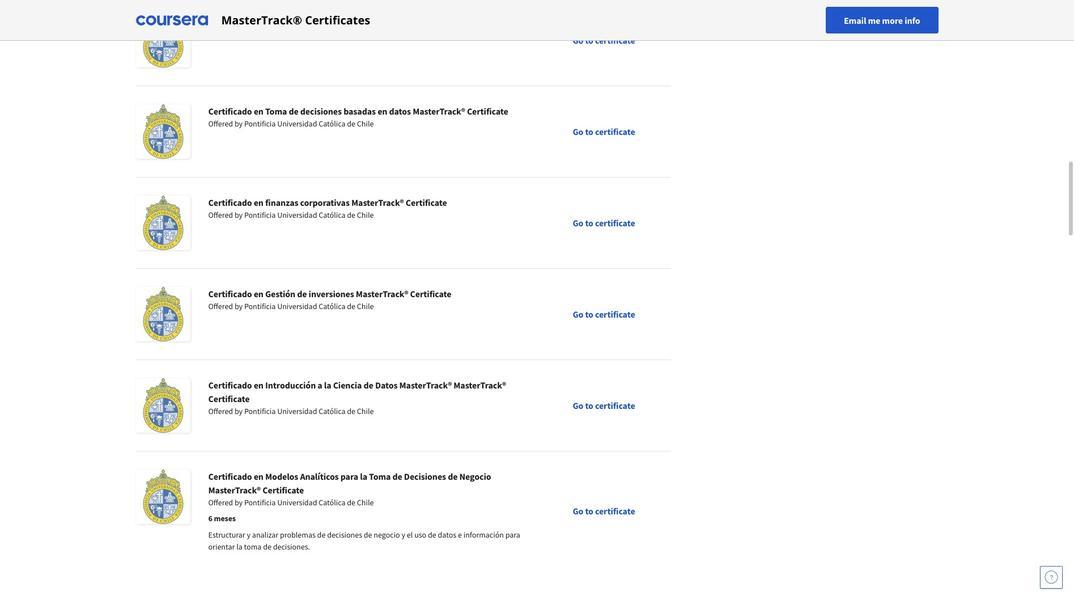 Task type: locate. For each thing, give the bounding box(es) containing it.
católica inside certificado en introducción a la ciencia de datos mastertrack® mastertrack® certificate offered by pontificia universidad católica de chile
[[319, 406, 346, 416]]

1 certificado from the top
[[208, 14, 252, 26]]

3 go to certificate from the top
[[573, 217, 636, 229]]

católica inside certificado en gestión de inversiones mastertrack® certificate offered by pontificia universidad católica de chile
[[319, 301, 346, 311]]

2 certificate from the top
[[596, 126, 636, 137]]

6 go from the top
[[573, 505, 584, 517]]

católica down analíticos
[[319, 497, 346, 508]]

email me more info button
[[826, 7, 939, 33]]

la
[[301, 14, 309, 26], [324, 379, 332, 391], [360, 471, 368, 482], [237, 542, 243, 552]]

3 offered from the top
[[208, 210, 233, 220]]

meses
[[214, 513, 236, 524]]

6 by from the top
[[235, 497, 243, 508]]

6 pontificia universidad católica de chile image from the top
[[136, 470, 190, 524]]

estructurar y analizar problemas de decisiones de negocio y el uso de datos e información para orientar la toma de decisiones.
[[208, 530, 521, 552]]

2 y from the left
[[402, 530, 406, 540]]

católica down corporativas
[[319, 210, 346, 220]]

1 go to certificate from the top
[[573, 35, 636, 46]]

chile inside certificado en introducción a la ciencia de datos mastertrack® mastertrack® certificate offered by pontificia universidad católica de chile
[[357, 406, 374, 416]]

toma
[[244, 542, 262, 552]]

certificate for certificado en toma de decisiones basadas en datos mastertrack® certificate
[[596, 126, 636, 137]]

offered inside certificado en modelos analíticos para la toma de decisiones de negocio mastertrack® certificate offered by pontificia universidad católica de chile 6 meses
[[208, 497, 233, 508]]

certificado inside certificado en gestión de inversiones mastertrack® certificate offered by pontificia universidad católica de chile
[[208, 288, 252, 299]]

para
[[341, 471, 359, 482], [506, 530, 521, 540]]

6 offered from the top
[[208, 497, 233, 508]]

1 offered from the top
[[208, 27, 233, 37]]

1 vertical spatial datos
[[438, 530, 457, 540]]

en inside certificado en gestión de inversiones mastertrack® certificate offered by pontificia universidad católica de chile
[[254, 288, 264, 299]]

4 pontificia from the top
[[244, 301, 276, 311]]

católica down salud
[[319, 27, 346, 37]]

2 universidad from the top
[[277, 119, 317, 129]]

4 pontificia universidad católica de chile image from the top
[[136, 287, 190, 341]]

6 pontificia from the top
[[244, 497, 276, 508]]

chile inside certificado en toma de decisiones basadas en datos mastertrack® certificate offered by pontificia universidad católica de chile
[[357, 119, 374, 129]]

offered inside certificado en bases de la salud pública mastertrack® certificate offered by pontificia universidad católica de chile
[[208, 27, 233, 37]]

5 offered from the top
[[208, 406, 233, 416]]

1 certificate from the top
[[596, 35, 636, 46]]

me
[[869, 14, 881, 26]]

0 vertical spatial toma
[[265, 106, 287, 117]]

datos right basadas
[[389, 106, 411, 117]]

1 pontificia universidad católica de chile image from the top
[[136, 13, 190, 67]]

6 chile from the top
[[357, 497, 374, 508]]

certificado inside certificado en bases de la salud pública mastertrack® certificate offered by pontificia universidad católica de chile
[[208, 14, 252, 26]]

problemas
[[280, 530, 316, 540]]

1 horizontal spatial datos
[[438, 530, 457, 540]]

1 vertical spatial toma
[[369, 471, 391, 482]]

go to certificate
[[573, 35, 636, 46], [573, 126, 636, 137], [573, 217, 636, 229], [573, 309, 636, 320], [573, 400, 636, 411], [573, 505, 636, 517]]

datos inside certificado en toma de decisiones basadas en datos mastertrack® certificate offered by pontificia universidad católica de chile
[[389, 106, 411, 117]]

offered
[[208, 27, 233, 37], [208, 119, 233, 129], [208, 210, 233, 220], [208, 301, 233, 311], [208, 406, 233, 416], [208, 497, 233, 508]]

4 chile from the top
[[357, 301, 374, 311]]

4 by from the top
[[235, 301, 243, 311]]

y
[[247, 530, 251, 540], [402, 530, 406, 540]]

3 católica from the top
[[319, 210, 346, 220]]

orientar
[[208, 542, 235, 552]]

datos left e
[[438, 530, 457, 540]]

la left toma
[[237, 542, 243, 552]]

datos
[[375, 379, 398, 391]]

en inside certificado en introducción a la ciencia de datos mastertrack® mastertrack® certificate offered by pontificia universidad católica de chile
[[254, 379, 264, 391]]

6 go to certificate from the top
[[573, 505, 636, 517]]

certificado en toma de decisiones basadas en datos mastertrack® certificate offered by pontificia universidad católica de chile
[[208, 106, 509, 129]]

bases
[[265, 14, 288, 26]]

go for certificado en gestión de inversiones mastertrack® certificate
[[573, 309, 584, 320]]

0 horizontal spatial y
[[247, 530, 251, 540]]

certificado inside certificado en toma de decisiones basadas en datos mastertrack® certificate offered by pontificia universidad católica de chile
[[208, 106, 252, 117]]

0 vertical spatial para
[[341, 471, 359, 482]]

católica down a
[[319, 406, 346, 416]]

5 chile from the top
[[357, 406, 374, 416]]

1 to from the top
[[586, 35, 594, 46]]

mastertrack® certificates
[[221, 12, 371, 28]]

certificate for certificado en modelos analíticos para la toma de decisiones de negocio mastertrack® certificate
[[596, 505, 636, 517]]

1 horizontal spatial y
[[402, 530, 406, 540]]

1 horizontal spatial toma
[[369, 471, 391, 482]]

6 católica from the top
[[319, 497, 346, 508]]

5 pontificia universidad católica de chile image from the top
[[136, 378, 190, 433]]

pontificia inside certificado en introducción a la ciencia de datos mastertrack® mastertrack® certificate offered by pontificia universidad católica de chile
[[244, 406, 276, 416]]

6 universidad from the top
[[277, 497, 317, 508]]

go for certificado en introducción a la ciencia de datos mastertrack® mastertrack® certificate
[[573, 400, 584, 411]]

decisiones
[[300, 106, 342, 117], [327, 530, 362, 540]]

certificado inside certificado en modelos analíticos para la toma de decisiones de negocio mastertrack® certificate offered by pontificia universidad católica de chile 6 meses
[[208, 471, 252, 482]]

4 offered from the top
[[208, 301, 233, 311]]

4 certificate from the top
[[596, 309, 636, 320]]

help center image
[[1045, 571, 1059, 584]]

2 pontificia from the top
[[244, 119, 276, 129]]

6 to from the top
[[586, 505, 594, 517]]

3 pontificia from the top
[[244, 210, 276, 220]]

católica
[[319, 27, 346, 37], [319, 119, 346, 129], [319, 210, 346, 220], [319, 301, 346, 311], [319, 406, 346, 416], [319, 497, 346, 508]]

offered inside certificado en toma de decisiones basadas en datos mastertrack® certificate offered by pontificia universidad católica de chile
[[208, 119, 233, 129]]

0 vertical spatial decisiones
[[300, 106, 342, 117]]

mastertrack®
[[221, 12, 302, 28], [365, 14, 417, 26], [413, 106, 466, 117], [352, 197, 404, 208], [356, 288, 409, 299], [400, 379, 452, 391], [454, 379, 506, 391], [208, 484, 261, 496]]

toma
[[265, 106, 287, 117], [369, 471, 391, 482]]

chile
[[357, 27, 374, 37], [357, 119, 374, 129], [357, 210, 374, 220], [357, 301, 374, 311], [357, 406, 374, 416], [357, 497, 374, 508]]

6 certificado from the top
[[208, 471, 252, 482]]

1 by from the top
[[235, 27, 243, 37]]

pontificia inside certificado en gestión de inversiones mastertrack® certificate offered by pontificia universidad católica de chile
[[244, 301, 276, 311]]

certificate for certificado en introducción a la ciencia de datos mastertrack® mastertrack® certificate
[[596, 400, 636, 411]]

para right analíticos
[[341, 471, 359, 482]]

1 horizontal spatial para
[[506, 530, 521, 540]]

4 go to certificate from the top
[[573, 309, 636, 320]]

certificate inside certificado en finanzas corporativas mastertrack® certificate offered by pontificia universidad católica de chile
[[406, 197, 447, 208]]

el
[[407, 530, 413, 540]]

4 go from the top
[[573, 309, 584, 320]]

3 certificado from the top
[[208, 197, 252, 208]]

go
[[573, 35, 584, 46], [573, 126, 584, 137], [573, 217, 584, 229], [573, 309, 584, 320], [573, 400, 584, 411], [573, 505, 584, 517]]

4 to from the top
[[586, 309, 594, 320]]

salud
[[311, 14, 332, 26]]

5 certificado from the top
[[208, 379, 252, 391]]

la left salud
[[301, 14, 309, 26]]

en for certificado en finanzas corporativas mastertrack® certificate
[[254, 197, 264, 208]]

3 certificate from the top
[[596, 217, 636, 229]]

go to certificate for certificado en modelos analíticos para la toma de decisiones de negocio mastertrack® certificate
[[573, 505, 636, 517]]

2 to from the top
[[586, 126, 594, 137]]

pontificia universidad católica de chile image for certificado en gestión de inversiones mastertrack® certificate
[[136, 287, 190, 341]]

certificate
[[419, 14, 460, 26], [467, 106, 509, 117], [406, 197, 447, 208], [410, 288, 452, 299], [208, 393, 250, 404], [263, 484, 304, 496]]

2 go to certificate from the top
[[573, 126, 636, 137]]

3 to from the top
[[586, 217, 594, 229]]

4 certificado from the top
[[208, 288, 252, 299]]

0 vertical spatial datos
[[389, 106, 411, 117]]

universidad
[[277, 27, 317, 37], [277, 119, 317, 129], [277, 210, 317, 220], [277, 301, 317, 311], [277, 406, 317, 416], [277, 497, 317, 508]]

certificates
[[305, 12, 371, 28]]

1 y from the left
[[247, 530, 251, 540]]

de
[[290, 14, 300, 26], [347, 27, 356, 37], [289, 106, 299, 117], [347, 119, 356, 129], [347, 210, 356, 220], [297, 288, 307, 299], [347, 301, 356, 311], [364, 379, 374, 391], [347, 406, 356, 416], [393, 471, 403, 482], [448, 471, 458, 482], [347, 497, 356, 508], [317, 530, 326, 540], [364, 530, 372, 540], [428, 530, 437, 540], [263, 542, 272, 552]]

2 pontificia universidad católica de chile image from the top
[[136, 104, 190, 159]]

6 certificate from the top
[[596, 505, 636, 517]]

finanzas
[[265, 197, 299, 208]]

3 chile from the top
[[357, 210, 374, 220]]

pontificia inside certificado en bases de la salud pública mastertrack® certificate offered by pontificia universidad católica de chile
[[244, 27, 276, 37]]

4 universidad from the top
[[277, 301, 317, 311]]

certificado inside certificado en finanzas corporativas mastertrack® certificate offered by pontificia universidad católica de chile
[[208, 197, 252, 208]]

la right analíticos
[[360, 471, 368, 482]]

la inside the estructurar y analizar problemas de decisiones de negocio y el uso de datos e información para orientar la toma de decisiones.
[[237, 542, 243, 552]]

en for certificado en bases de la salud pública mastertrack® certificate
[[254, 14, 264, 26]]

católica down basadas
[[319, 119, 346, 129]]

go to certificate for certificado en toma de decisiones basadas en datos mastertrack® certificate
[[573, 126, 636, 137]]

certificado en modelos analíticos para la toma de decisiones de negocio mastertrack® certificate offered by pontificia universidad católica de chile 6 meses
[[208, 471, 492, 524]]

certificado
[[208, 14, 252, 26], [208, 106, 252, 117], [208, 197, 252, 208], [208, 288, 252, 299], [208, 379, 252, 391], [208, 471, 252, 482]]

pontificia inside certificado en toma de decisiones basadas en datos mastertrack® certificate offered by pontificia universidad católica de chile
[[244, 119, 276, 129]]

la right a
[[324, 379, 332, 391]]

offered inside certificado en gestión de inversiones mastertrack® certificate offered by pontificia universidad católica de chile
[[208, 301, 233, 311]]

to for certificado en gestión de inversiones mastertrack® certificate
[[586, 309, 594, 320]]

1 católica from the top
[[319, 27, 346, 37]]

certificado en gestión de inversiones mastertrack® certificate offered by pontificia universidad católica de chile
[[208, 288, 452, 311]]

para right información
[[506, 530, 521, 540]]

a
[[318, 379, 323, 391]]

en for certificado en introducción a la ciencia de datos mastertrack® mastertrack® certificate
[[254, 379, 264, 391]]

3 go from the top
[[573, 217, 584, 229]]

5 católica from the top
[[319, 406, 346, 416]]

modelos
[[265, 471, 299, 482]]

5 go to certificate from the top
[[573, 400, 636, 411]]

certificado inside certificado en introducción a la ciencia de datos mastertrack® mastertrack® certificate offered by pontificia universidad católica de chile
[[208, 379, 252, 391]]

pontificia universidad católica de chile image
[[136, 13, 190, 67], [136, 104, 190, 159], [136, 196, 190, 250], [136, 287, 190, 341], [136, 378, 190, 433], [136, 470, 190, 524]]

to for certificado en introducción a la ciencia de datos mastertrack® mastertrack® certificate
[[586, 400, 594, 411]]

5 by from the top
[[235, 406, 243, 416]]

4 católica from the top
[[319, 301, 346, 311]]

5 pontificia from the top
[[244, 406, 276, 416]]

mastertrack® inside certificado en toma de decisiones basadas en datos mastertrack® certificate offered by pontificia universidad católica de chile
[[413, 106, 466, 117]]

católica down the inversiones
[[319, 301, 346, 311]]

católica inside certificado en bases de la salud pública mastertrack® certificate offered by pontificia universidad católica de chile
[[319, 27, 346, 37]]

2 go from the top
[[573, 126, 584, 137]]

3 by from the top
[[235, 210, 243, 220]]

datos
[[389, 106, 411, 117], [438, 530, 457, 540]]

analizar
[[252, 530, 279, 540]]

en
[[254, 14, 264, 26], [254, 106, 264, 117], [378, 106, 388, 117], [254, 197, 264, 208], [254, 288, 264, 299], [254, 379, 264, 391], [254, 471, 264, 482]]

pontificia universidad católica de chile image for certificado en finanzas corporativas mastertrack® certificate
[[136, 196, 190, 250]]

0 horizontal spatial para
[[341, 471, 359, 482]]

información
[[464, 530, 504, 540]]

inversiones
[[309, 288, 354, 299]]

pontificia
[[244, 27, 276, 37], [244, 119, 276, 129], [244, 210, 276, 220], [244, 301, 276, 311], [244, 406, 276, 416], [244, 497, 276, 508]]

3 pontificia universidad católica de chile image from the top
[[136, 196, 190, 250]]

y left el
[[402, 530, 406, 540]]

para inside certificado en modelos analíticos para la toma de decisiones de negocio mastertrack® certificate offered by pontificia universidad católica de chile 6 meses
[[341, 471, 359, 482]]

5 universidad from the top
[[277, 406, 317, 416]]

certificado for certificado en introducción a la ciencia de datos mastertrack® mastertrack® certificate
[[208, 379, 252, 391]]

0 horizontal spatial toma
[[265, 106, 287, 117]]

2 offered from the top
[[208, 119, 233, 129]]

3 universidad from the top
[[277, 210, 317, 220]]

1 go from the top
[[573, 35, 584, 46]]

1 pontificia from the top
[[244, 27, 276, 37]]

decisiones down certificado en modelos analíticos para la toma de decisiones de negocio mastertrack® certificate offered by pontificia universidad católica de chile 6 meses
[[327, 530, 362, 540]]

2 chile from the top
[[357, 119, 374, 129]]

2 católica from the top
[[319, 119, 346, 129]]

certificate inside certificado en toma de decisiones basadas en datos mastertrack® certificate offered by pontificia universidad católica de chile
[[467, 106, 509, 117]]

1 chile from the top
[[357, 27, 374, 37]]

to
[[586, 35, 594, 46], [586, 126, 594, 137], [586, 217, 594, 229], [586, 309, 594, 320], [586, 400, 594, 411], [586, 505, 594, 517]]

decisiones left basadas
[[300, 106, 342, 117]]

1 vertical spatial decisiones
[[327, 530, 362, 540]]

to for certificado en bases de la salud pública mastertrack® certificate
[[586, 35, 594, 46]]

negocio
[[460, 471, 492, 482]]

certificate
[[596, 35, 636, 46], [596, 126, 636, 137], [596, 217, 636, 229], [596, 309, 636, 320], [596, 400, 636, 411], [596, 505, 636, 517]]

universidad inside certificado en introducción a la ciencia de datos mastertrack® mastertrack® certificate offered by pontificia universidad católica de chile
[[277, 406, 317, 416]]

5 certificate from the top
[[596, 400, 636, 411]]

1 vertical spatial para
[[506, 530, 521, 540]]

5 go from the top
[[573, 400, 584, 411]]

y up toma
[[247, 530, 251, 540]]

0 horizontal spatial datos
[[389, 106, 411, 117]]

certificado en finanzas corporativas mastertrack® certificate offered by pontificia universidad católica de chile
[[208, 197, 447, 220]]

en inside certificado en bases de la salud pública mastertrack® certificate offered by pontificia universidad católica de chile
[[254, 14, 264, 26]]

by
[[235, 27, 243, 37], [235, 119, 243, 129], [235, 210, 243, 220], [235, 301, 243, 311], [235, 406, 243, 416], [235, 497, 243, 508]]

1 universidad from the top
[[277, 27, 317, 37]]

en inside certificado en modelos analíticos para la toma de decisiones de negocio mastertrack® certificate offered by pontificia universidad católica de chile 6 meses
[[254, 471, 264, 482]]

offered inside certificado en introducción a la ciencia de datos mastertrack® mastertrack® certificate offered by pontificia universidad católica de chile
[[208, 406, 233, 416]]

by inside certificado en gestión de inversiones mastertrack® certificate offered by pontificia universidad católica de chile
[[235, 301, 243, 311]]

en inside certificado en finanzas corporativas mastertrack® certificate offered by pontificia universidad católica de chile
[[254, 197, 264, 208]]

to for certificado en finanzas corporativas mastertrack® certificate
[[586, 217, 594, 229]]

certificado for certificado en bases de la salud pública mastertrack® certificate
[[208, 14, 252, 26]]

negocio
[[374, 530, 400, 540]]

2 by from the top
[[235, 119, 243, 129]]

5 to from the top
[[586, 400, 594, 411]]

chile inside certificado en finanzas corporativas mastertrack® certificate offered by pontificia universidad católica de chile
[[357, 210, 374, 220]]

2 certificado from the top
[[208, 106, 252, 117]]



Task type: vqa. For each thing, say whether or not it's contained in the screenshot.
bottommost Cloud
no



Task type: describe. For each thing, give the bounding box(es) containing it.
by inside certificado en toma de decisiones basadas en datos mastertrack® certificate offered by pontificia universidad católica de chile
[[235, 119, 243, 129]]

pontificia inside certificado en modelos analíticos para la toma de decisiones de negocio mastertrack® certificate offered by pontificia universidad católica de chile 6 meses
[[244, 497, 276, 508]]

go to certificate for certificado en finanzas corporativas mastertrack® certificate
[[573, 217, 636, 229]]

pontificia universidad católica de chile image for certificado en introducción a la ciencia de datos mastertrack® mastertrack® certificate
[[136, 378, 190, 433]]

decisiones inside certificado en toma de decisiones basadas en datos mastertrack® certificate offered by pontificia universidad católica de chile
[[300, 106, 342, 117]]

toma inside certificado en toma de decisiones basadas en datos mastertrack® certificate offered by pontificia universidad católica de chile
[[265, 106, 287, 117]]

toma inside certificado en modelos analíticos para la toma de decisiones de negocio mastertrack® certificate offered by pontificia universidad católica de chile 6 meses
[[369, 471, 391, 482]]

6
[[208, 513, 213, 524]]

certificado for certificado en gestión de inversiones mastertrack® certificate
[[208, 288, 252, 299]]

mastertrack® inside certificado en modelos analíticos para la toma de decisiones de negocio mastertrack® certificate offered by pontificia universidad católica de chile 6 meses
[[208, 484, 261, 496]]

en for certificado en toma de decisiones basadas en datos mastertrack® certificate
[[254, 106, 264, 117]]

certificado en introducción a la ciencia de datos mastertrack® mastertrack® certificate offered by pontificia universidad católica de chile
[[208, 379, 506, 416]]

by inside certificado en bases de la salud pública mastertrack® certificate offered by pontificia universidad católica de chile
[[235, 27, 243, 37]]

católica inside certificado en toma de decisiones basadas en datos mastertrack® certificate offered by pontificia universidad católica de chile
[[319, 119, 346, 129]]

universidad inside certificado en bases de la salud pública mastertrack® certificate offered by pontificia universidad católica de chile
[[277, 27, 317, 37]]

decisiones.
[[273, 542, 310, 552]]

católica inside certificado en finanzas corporativas mastertrack® certificate offered by pontificia universidad católica de chile
[[319, 210, 346, 220]]

universidad inside certificado en finanzas corporativas mastertrack® certificate offered by pontificia universidad católica de chile
[[277, 210, 317, 220]]

go for certificado en bases de la salud pública mastertrack® certificate
[[573, 35, 584, 46]]

pontificia universidad católica de chile image for certificado en toma de decisiones basadas en datos mastertrack® certificate
[[136, 104, 190, 159]]

pontificia universidad católica de chile image for certificado en bases de la salud pública mastertrack® certificate
[[136, 13, 190, 67]]

certificate for certificado en finanzas corporativas mastertrack® certificate
[[596, 217, 636, 229]]

certificate inside certificado en introducción a la ciencia de datos mastertrack® mastertrack® certificate offered by pontificia universidad católica de chile
[[208, 393, 250, 404]]

decisiones inside the estructurar y analizar problemas de decisiones de negocio y el uso de datos e información para orientar la toma de decisiones.
[[327, 530, 362, 540]]

certificate inside certificado en gestión de inversiones mastertrack® certificate offered by pontificia universidad católica de chile
[[410, 288, 452, 299]]

estructurar
[[208, 530, 245, 540]]

certificate inside certificado en modelos analíticos para la toma de decisiones de negocio mastertrack® certificate offered by pontificia universidad católica de chile 6 meses
[[263, 484, 304, 496]]

to for certificado en modelos analíticos para la toma de decisiones de negocio mastertrack® certificate
[[586, 505, 594, 517]]

chile inside certificado en gestión de inversiones mastertrack® certificate offered by pontificia universidad católica de chile
[[357, 301, 374, 311]]

certificado for certificado en toma de decisiones basadas en datos mastertrack® certificate
[[208, 106, 252, 117]]

corporativas
[[300, 197, 350, 208]]

offered inside certificado en finanzas corporativas mastertrack® certificate offered by pontificia universidad católica de chile
[[208, 210, 233, 220]]

mastertrack® inside certificado en gestión de inversiones mastertrack® certificate offered by pontificia universidad católica de chile
[[356, 288, 409, 299]]

uso
[[415, 530, 427, 540]]

certificado for certificado en finanzas corporativas mastertrack® certificate
[[208, 197, 252, 208]]

basadas
[[344, 106, 376, 117]]

certificate for certificado en gestión de inversiones mastertrack® certificate
[[596, 309, 636, 320]]

pontificia inside certificado en finanzas corporativas mastertrack® certificate offered by pontificia universidad católica de chile
[[244, 210, 276, 220]]

coursera image
[[136, 11, 208, 29]]

ciencia
[[333, 379, 362, 391]]

email me more info
[[845, 14, 921, 26]]

by inside certificado en introducción a la ciencia de datos mastertrack® mastertrack® certificate offered by pontificia universidad católica de chile
[[235, 406, 243, 416]]

email
[[845, 14, 867, 26]]

católica inside certificado en modelos analíticos para la toma de decisiones de negocio mastertrack® certificate offered by pontificia universidad católica de chile 6 meses
[[319, 497, 346, 508]]

go for certificado en toma de decisiones basadas en datos mastertrack® certificate
[[573, 126, 584, 137]]

mastertrack® inside certificado en finanzas corporativas mastertrack® certificate offered by pontificia universidad católica de chile
[[352, 197, 404, 208]]

certificado en bases de la salud pública mastertrack® certificate offered by pontificia universidad católica de chile
[[208, 14, 460, 37]]

gestión
[[265, 288, 296, 299]]

go for certificado en finanzas corporativas mastertrack® certificate
[[573, 217, 584, 229]]

certificate inside certificado en bases de la salud pública mastertrack® certificate offered by pontificia universidad católica de chile
[[419, 14, 460, 26]]

datos inside the estructurar y analizar problemas de decisiones de negocio y el uso de datos e información para orientar la toma de decisiones.
[[438, 530, 457, 540]]

decisiones
[[404, 471, 446, 482]]

mastertrack® inside certificado en bases de la salud pública mastertrack® certificate offered by pontificia universidad católica de chile
[[365, 14, 417, 26]]

pontificia universidad católica de chile image for certificado en modelos analíticos para la toma de decisiones de negocio mastertrack® certificate
[[136, 470, 190, 524]]

by inside certificado en finanzas corporativas mastertrack® certificate offered by pontificia universidad católica de chile
[[235, 210, 243, 220]]

universidad inside certificado en modelos analíticos para la toma de decisiones de negocio mastertrack® certificate offered by pontificia universidad católica de chile 6 meses
[[277, 497, 317, 508]]

pública
[[334, 14, 363, 26]]

to for certificado en toma de decisiones basadas en datos mastertrack® certificate
[[586, 126, 594, 137]]

go for certificado en modelos analíticos para la toma de decisiones de negocio mastertrack® certificate
[[573, 505, 584, 517]]

e
[[458, 530, 462, 540]]

en for certificado en gestión de inversiones mastertrack® certificate
[[254, 288, 264, 299]]

para inside the estructurar y analizar problemas de decisiones de negocio y el uso de datos e información para orientar la toma de decisiones.
[[506, 530, 521, 540]]

la inside certificado en modelos analíticos para la toma de decisiones de negocio mastertrack® certificate offered by pontificia universidad católica de chile 6 meses
[[360, 471, 368, 482]]

go to certificate for certificado en bases de la salud pública mastertrack® certificate
[[573, 35, 636, 46]]

go to certificate for certificado en introducción a la ciencia de datos mastertrack® mastertrack® certificate
[[573, 400, 636, 411]]

analíticos
[[300, 471, 339, 482]]

more
[[883, 14, 904, 26]]

la inside certificado en introducción a la ciencia de datos mastertrack® mastertrack® certificate offered by pontificia universidad católica de chile
[[324, 379, 332, 391]]

by inside certificado en modelos analíticos para la toma de decisiones de negocio mastertrack® certificate offered by pontificia universidad católica de chile 6 meses
[[235, 497, 243, 508]]

go to certificate for certificado en gestión de inversiones mastertrack® certificate
[[573, 309, 636, 320]]

la inside certificado en bases de la salud pública mastertrack® certificate offered by pontificia universidad católica de chile
[[301, 14, 309, 26]]

universidad inside certificado en gestión de inversiones mastertrack® certificate offered by pontificia universidad católica de chile
[[277, 301, 317, 311]]

introducción
[[265, 379, 316, 391]]

info
[[905, 14, 921, 26]]

certificate for certificado en bases de la salud pública mastertrack® certificate
[[596, 35, 636, 46]]

de inside certificado en finanzas corporativas mastertrack® certificate offered by pontificia universidad católica de chile
[[347, 210, 356, 220]]

chile inside certificado en bases de la salud pública mastertrack® certificate offered by pontificia universidad católica de chile
[[357, 27, 374, 37]]

universidad inside certificado en toma de decisiones basadas en datos mastertrack® certificate offered by pontificia universidad católica de chile
[[277, 119, 317, 129]]

chile inside certificado en modelos analíticos para la toma de decisiones de negocio mastertrack® certificate offered by pontificia universidad católica de chile 6 meses
[[357, 497, 374, 508]]



